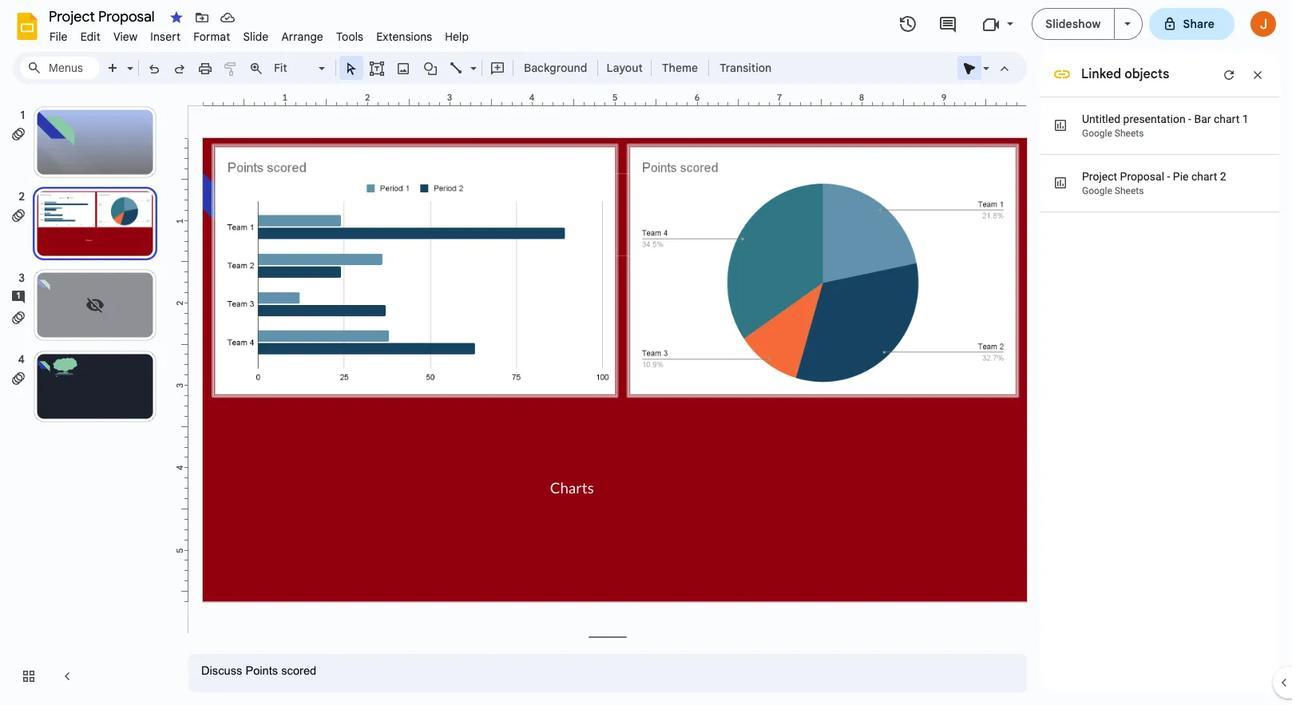 Task type: vqa. For each thing, say whether or not it's contained in the screenshot.
Project
yes



Task type: locate. For each thing, give the bounding box(es) containing it.
1 horizontal spatial -
[[1188, 113, 1191, 125]]

2 google from the top
[[1082, 185, 1112, 196]]

1 vertical spatial sheets
[[1115, 185, 1144, 196]]

chart left 2
[[1191, 170, 1217, 183]]

linked objects
[[1081, 66, 1169, 82]]

linked
[[1081, 66, 1121, 82]]

0 vertical spatial google
[[1082, 128, 1112, 139]]

theme button
[[655, 56, 705, 80]]

- inside untitled presentation - bar chart 1 google sheets
[[1188, 113, 1191, 125]]

google down untitled
[[1082, 128, 1112, 139]]

chart inside project proposal - pie chart 2 google sheets
[[1191, 170, 1217, 183]]

1
[[1242, 113, 1249, 125]]

menu bar banner
[[0, 0, 1292, 705]]

bar
[[1194, 113, 1211, 125]]

1 vertical spatial -
[[1167, 170, 1170, 183]]

- inside project proposal - pie chart 2 google sheets
[[1167, 170, 1170, 183]]

background button
[[517, 56, 594, 80]]

sheets down proposal
[[1115, 185, 1144, 196]]

view menu item
[[107, 27, 144, 46]]

menu bar
[[43, 21, 475, 47]]

2 sheets from the top
[[1115, 185, 1144, 196]]

sheets inside project proposal - pie chart 2 google sheets
[[1115, 185, 1144, 196]]

google
[[1082, 128, 1112, 139], [1082, 185, 1112, 196]]

sheets down presentation
[[1115, 128, 1144, 139]]

arrange
[[281, 30, 323, 44]]

0 vertical spatial -
[[1188, 113, 1191, 125]]

1 google from the top
[[1082, 128, 1112, 139]]

menu bar containing file
[[43, 21, 475, 47]]

help
[[445, 30, 469, 44]]

view
[[113, 30, 138, 44]]

Star checkbox
[[165, 6, 188, 29]]

0 horizontal spatial -
[[1167, 170, 1170, 183]]

mode and view toolbar
[[957, 52, 1017, 84]]

linked objects application
[[0, 0, 1292, 705]]

2
[[1220, 170, 1226, 183]]

-
[[1188, 113, 1191, 125], [1167, 170, 1170, 183]]

new slide with layout image
[[123, 57, 133, 63]]

sheets
[[1115, 128, 1144, 139], [1115, 185, 1144, 196]]

0 vertical spatial sheets
[[1115, 128, 1144, 139]]

project proposal - pie chart 2 element
[[1082, 170, 1226, 183]]

google inside project proposal - pie chart 2 google sheets
[[1082, 185, 1112, 196]]

menu bar inside menu bar banner
[[43, 21, 475, 47]]

extensions menu item
[[370, 27, 439, 46]]

0 vertical spatial chart
[[1214, 113, 1240, 125]]

navigation inside linked objects application
[[0, 90, 176, 705]]

live pointer settings image
[[979, 57, 989, 63]]

- left bar
[[1188, 113, 1191, 125]]

navigation
[[0, 90, 176, 705]]

1 vertical spatial google
[[1082, 185, 1112, 196]]

edit
[[80, 30, 101, 44]]

google inside untitled presentation - bar chart 1 google sheets
[[1082, 128, 1112, 139]]

1 vertical spatial chart
[[1191, 170, 1217, 183]]

sheets for proposal
[[1115, 185, 1144, 196]]

chart left 1
[[1214, 113, 1240, 125]]

format menu item
[[187, 27, 237, 46]]

shape image
[[421, 57, 440, 79]]

chart inside untitled presentation - bar chart 1 google sheets
[[1214, 113, 1240, 125]]

google down project
[[1082, 185, 1112, 196]]

slide menu item
[[237, 27, 275, 46]]

arrange menu item
[[275, 27, 330, 46]]

presentation
[[1123, 113, 1186, 125]]

1 sheets from the top
[[1115, 128, 1144, 139]]

chart
[[1214, 113, 1240, 125], [1191, 170, 1217, 183]]

- left pie
[[1167, 170, 1170, 183]]

share button
[[1149, 8, 1235, 40]]

sheets inside untitled presentation - bar chart 1 google sheets
[[1115, 128, 1144, 139]]

tools
[[336, 30, 363, 44]]

presentation options image
[[1124, 22, 1130, 26]]



Task type: describe. For each thing, give the bounding box(es) containing it.
edit menu item
[[74, 27, 107, 46]]

pie
[[1173, 170, 1189, 183]]

untitled presentation - bar chart 1 element
[[1082, 113, 1249, 125]]

untitled
[[1082, 113, 1120, 125]]

google for project
[[1082, 185, 1112, 196]]

slideshow
[[1046, 17, 1101, 31]]

background
[[524, 61, 587, 75]]

proposal
[[1120, 170, 1164, 183]]

theme
[[662, 61, 698, 75]]

insert image image
[[394, 57, 412, 79]]

- for bar
[[1188, 113, 1191, 125]]

project
[[1082, 170, 1117, 183]]

share
[[1183, 17, 1215, 31]]

format
[[193, 30, 230, 44]]

slide
[[243, 30, 269, 44]]

sheets for presentation
[[1115, 128, 1144, 139]]

transition button
[[712, 56, 779, 80]]

main toolbar
[[99, 56, 780, 80]]

chart for 2
[[1191, 170, 1217, 183]]

layout
[[606, 61, 643, 75]]

file menu item
[[43, 27, 74, 46]]

chart for 1
[[1214, 113, 1240, 125]]

insert
[[150, 30, 181, 44]]

Rename text field
[[43, 6, 164, 26]]

project proposal - pie chart 2 google sheets
[[1082, 170, 1226, 196]]

linked objects section
[[1037, 0, 1279, 692]]

Zoom text field
[[272, 57, 316, 79]]

insert menu item
[[144, 27, 187, 46]]

transition
[[720, 61, 772, 75]]

slideshow button
[[1032, 8, 1114, 40]]

objects
[[1125, 66, 1169, 82]]

google for untitled
[[1082, 128, 1112, 139]]

untitled presentation - bar chart 1 google sheets
[[1082, 113, 1249, 139]]

file
[[50, 30, 68, 44]]

Zoom field
[[269, 57, 332, 80]]

- for pie
[[1167, 170, 1170, 183]]

layout button
[[602, 56, 648, 80]]

help menu item
[[439, 27, 475, 46]]

tools menu item
[[330, 27, 370, 46]]

Menus field
[[20, 57, 100, 79]]

extensions
[[376, 30, 432, 44]]



